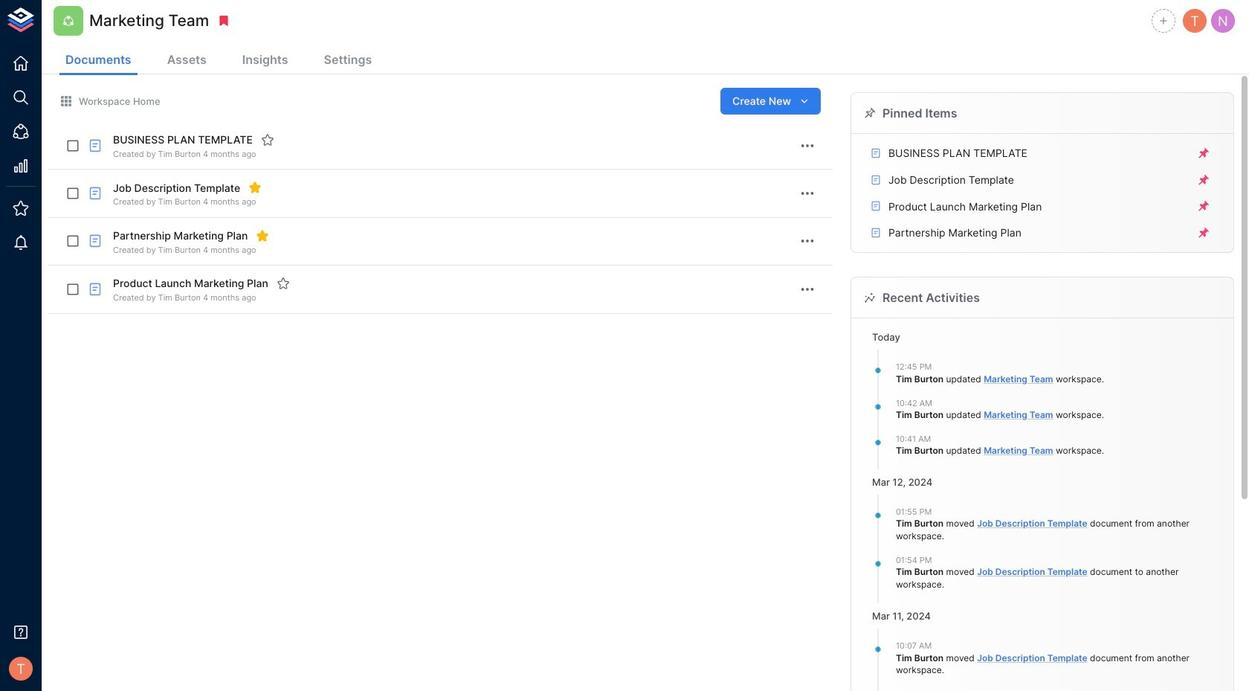 Task type: vqa. For each thing, say whether or not it's contained in the screenshot.
right PARTNERSHIP MARKETING PLAN
no



Task type: locate. For each thing, give the bounding box(es) containing it.
2 vertical spatial unpin image
[[1198, 226, 1211, 240]]

0 vertical spatial unpin image
[[1198, 173, 1211, 187]]

unpin image
[[1198, 173, 1211, 187], [1198, 200, 1211, 213], [1198, 226, 1211, 240]]

favorite image
[[261, 133, 274, 147]]

remove bookmark image
[[217, 14, 231, 28]]

remove favorite image
[[249, 181, 262, 194]]

2 unpin image from the top
[[1198, 200, 1211, 213]]

1 vertical spatial unpin image
[[1198, 200, 1211, 213]]

3 unpin image from the top
[[1198, 226, 1211, 240]]

1 unpin image from the top
[[1198, 173, 1211, 187]]

remove favorite image
[[256, 229, 270, 242]]

favorite image
[[277, 277, 290, 290]]



Task type: describe. For each thing, give the bounding box(es) containing it.
unpin image
[[1198, 147, 1211, 160]]



